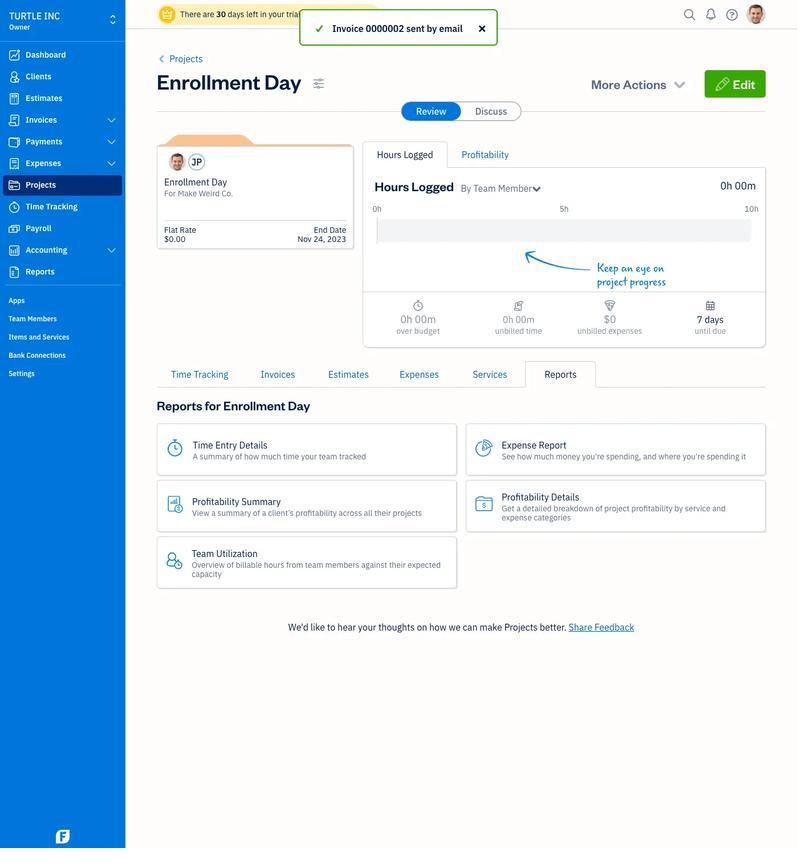 Task type: locate. For each thing, give the bounding box(es) containing it.
1 horizontal spatial how
[[430, 622, 447, 633]]

1 horizontal spatial time
[[171, 369, 192, 380]]

logged left by
[[412, 178, 454, 194]]

hours logged down review
[[377, 149, 434, 160]]

00m up 10h
[[735, 179, 757, 192]]

estimates link
[[3, 88, 122, 109], [314, 361, 384, 388]]

timetracking image
[[413, 299, 424, 313]]

enrollment inside enrollment day for make weird co.
[[164, 176, 210, 188]]

1 vertical spatial invoices link
[[243, 361, 314, 388]]

enrollment right for
[[224, 397, 286, 413]]

against
[[362, 560, 388, 570]]

client's
[[268, 508, 294, 518]]

1 vertical spatial time tracking
[[171, 369, 229, 380]]

0 horizontal spatial time tracking
[[26, 201, 78, 212]]

00m inside 0h 00m unbilled time
[[516, 314, 535, 325]]

team down apps
[[9, 314, 26, 323]]

time tracking link up for
[[157, 361, 243, 388]]

team members link
[[3, 310, 122, 327]]

1 vertical spatial project
[[605, 503, 630, 513]]

on right thoughts
[[417, 622, 428, 633]]

0 vertical spatial services
[[43, 333, 69, 341]]

by left service
[[675, 503, 684, 513]]

you're right the where on the bottom right of the page
[[683, 451, 705, 461]]

better.
[[540, 622, 567, 633]]

details up breakdown
[[552, 491, 580, 503]]

their inside team utilization overview of billable hours from team members against their expected capacity
[[389, 560, 406, 570]]

due
[[713, 326, 727, 336]]

you're right money
[[583, 451, 605, 461]]

0h inside 0h 00m unbilled time
[[503, 314, 514, 325]]

invoices link up the payments link
[[3, 110, 122, 131]]

tracked
[[339, 451, 366, 461]]

0 vertical spatial reports
[[26, 267, 55, 277]]

team left "tracked"
[[319, 451, 338, 461]]

0 horizontal spatial time
[[283, 451, 299, 461]]

summary inside time entry details a summary of how much time your team tracked
[[200, 451, 234, 461]]

make
[[178, 188, 197, 199]]

0 horizontal spatial tracking
[[46, 201, 78, 212]]

and left the where on the bottom right of the page
[[644, 451, 657, 461]]

0 horizontal spatial on
[[417, 622, 428, 633]]

0 vertical spatial details
[[239, 439, 268, 451]]

profitability inside profitability details get a detailed breakdown of project profitability by service and expense categories
[[502, 491, 549, 503]]

chevron large down image inside the payments link
[[106, 138, 117, 147]]

for
[[205, 397, 221, 413]]

and inside expense report see how much money you're spending, and where you're spending it
[[644, 451, 657, 461]]

0 vertical spatial estimates
[[26, 93, 63, 103]]

payment image
[[7, 136, 21, 148]]

0 vertical spatial day
[[265, 68, 302, 95]]

summary down 'summary'
[[218, 508, 251, 518]]

summary for time
[[200, 451, 234, 461]]

how left we
[[430, 622, 447, 633]]

time inside 0h 00m unbilled time
[[526, 326, 543, 336]]

1 vertical spatial estimates
[[329, 369, 369, 380]]

on right eye
[[654, 262, 665, 275]]

1 horizontal spatial details
[[552, 491, 580, 503]]

team inside team utilization overview of billable hours from team members against their expected capacity
[[192, 548, 214, 559]]

hear
[[338, 622, 356, 633]]

1 horizontal spatial invoices link
[[243, 361, 314, 388]]

of right breakdown
[[596, 503, 603, 513]]

on inside keep an eye on project progress
[[654, 262, 665, 275]]

of inside profitability summary view a summary of a client's profitability across all their projects
[[253, 508, 260, 518]]

time tracking link
[[3, 197, 122, 217], [157, 361, 243, 388]]

profitability inside profitability summary view a summary of a client's profitability across all their projects
[[296, 508, 337, 518]]

0000002
[[366, 23, 404, 34]]

0 horizontal spatial estimates
[[26, 93, 63, 103]]

email
[[440, 23, 463, 34]]

enrollment day
[[157, 68, 302, 95]]

0 horizontal spatial estimates link
[[3, 88, 122, 109]]

1 vertical spatial chevron large down image
[[106, 138, 117, 147]]

0 horizontal spatial a
[[212, 508, 216, 518]]

summary
[[242, 496, 281, 507]]

1 horizontal spatial team
[[192, 548, 214, 559]]

a inside profitability details get a detailed breakdown of project profitability by service and expense categories
[[517, 503, 521, 513]]

logged down review
[[404, 149, 434, 160]]

time
[[26, 201, 44, 212], [171, 369, 192, 380], [193, 439, 213, 451]]

and inside profitability details get a detailed breakdown of project profitability by service and expense categories
[[713, 503, 726, 513]]

1 much from the left
[[261, 451, 281, 461]]

by
[[461, 183, 472, 194]]

estimates link for the payments link
[[3, 88, 122, 109]]

2 vertical spatial and
[[713, 503, 726, 513]]

7 days until due
[[695, 314, 727, 336]]

projects right chevronleft icon
[[170, 53, 203, 64]]

days right 30
[[228, 9, 245, 19]]

invoices
[[26, 115, 57, 125], [261, 369, 296, 380]]

discuss link
[[462, 102, 521, 120]]

0 horizontal spatial invoices
[[26, 115, 57, 125]]

1 vertical spatial expenses
[[400, 369, 439, 380]]

connections
[[26, 351, 66, 360]]

1 vertical spatial your
[[301, 451, 317, 461]]

0 horizontal spatial 00m
[[415, 313, 436, 326]]

project down keep on the right of page
[[598, 276, 628, 289]]

2 horizontal spatial and
[[713, 503, 726, 513]]

day inside enrollment day for make weird co.
[[212, 176, 227, 188]]

profitability summary view a summary of a client's profitability across all their projects
[[192, 496, 422, 518]]

1 horizontal spatial unbilled
[[578, 326, 607, 336]]

tracking down projects link
[[46, 201, 78, 212]]

2 vertical spatial time
[[193, 439, 213, 451]]

0 vertical spatial logged
[[404, 149, 434, 160]]

upgrade account link
[[305, 9, 371, 19]]

1 horizontal spatial estimates
[[329, 369, 369, 380]]

1 vertical spatial time
[[283, 451, 299, 461]]

how inside time entry details a summary of how much time your team tracked
[[244, 451, 259, 461]]

0 vertical spatial by
[[427, 23, 437, 34]]

1 vertical spatial their
[[389, 560, 406, 570]]

capacity
[[192, 569, 222, 579]]

apps link
[[3, 292, 122, 309]]

0 vertical spatial time
[[26, 201, 44, 212]]

reports inside main element
[[26, 267, 55, 277]]

1 vertical spatial projects
[[26, 180, 56, 190]]

0 horizontal spatial profitability
[[296, 508, 337, 518]]

project right breakdown
[[605, 503, 630, 513]]

team inside main element
[[9, 314, 26, 323]]

0 horizontal spatial you're
[[583, 451, 605, 461]]

1 horizontal spatial much
[[535, 451, 555, 461]]

project inside profitability details get a detailed breakdown of project profitability by service and expense categories
[[605, 503, 630, 513]]

2 much from the left
[[535, 451, 555, 461]]

projects right 'make'
[[505, 622, 538, 633]]

account
[[340, 9, 371, 19]]

2 you're from the left
[[683, 451, 705, 461]]

we
[[449, 622, 461, 633]]

1 vertical spatial details
[[552, 491, 580, 503]]

bank connections link
[[3, 346, 122, 364]]

0 vertical spatial enrollment
[[157, 68, 261, 95]]

1 vertical spatial hours logged
[[375, 178, 454, 194]]

how up 'summary'
[[244, 451, 259, 461]]

expenses link down "budget"
[[384, 361, 455, 388]]

expenses down 'payments'
[[26, 158, 61, 168]]

freshbooks image
[[54, 830, 72, 844]]

your right hear
[[358, 622, 377, 633]]

invoices link up reports for enrollment day
[[243, 361, 314, 388]]

3 chevron large down image from the top
[[106, 159, 117, 168]]

days up due
[[705, 314, 724, 325]]

hours inside button
[[377, 149, 402, 160]]

their right all
[[375, 508, 391, 518]]

rate
[[180, 225, 196, 235]]

a right view
[[212, 508, 216, 518]]

profitability for profitability summary view a summary of a client's profitability across all their projects
[[192, 496, 240, 507]]

notifications image
[[703, 3, 721, 26]]

chevronleft image
[[157, 52, 167, 66]]

profitability
[[462, 149, 509, 160], [502, 491, 549, 503], [192, 496, 240, 507]]

0 horizontal spatial time
[[26, 201, 44, 212]]

over
[[397, 326, 413, 336]]

2 horizontal spatial how
[[518, 451, 533, 461]]

00m inside 0h 00m over budget
[[415, 313, 436, 326]]

1 horizontal spatial projects
[[170, 53, 203, 64]]

by
[[427, 23, 437, 34], [675, 503, 684, 513]]

00m for 0h 00m
[[735, 179, 757, 192]]

1 unbilled from the left
[[496, 326, 525, 336]]

profitability left service
[[632, 503, 673, 513]]

jp
[[192, 156, 202, 168]]

a
[[193, 451, 198, 461]]

profitability up detailed
[[502, 491, 549, 503]]

tracking
[[46, 201, 78, 212], [194, 369, 229, 380]]

expenses link up projects link
[[3, 154, 122, 174]]

much up 'summary'
[[261, 451, 281, 461]]

and right the items
[[29, 333, 41, 341]]

nov
[[298, 234, 312, 244]]

keep
[[598, 262, 619, 275]]

00m down invoices icon
[[516, 314, 535, 325]]

of inside profitability details get a detailed breakdown of project profitability by service and expense categories
[[596, 503, 603, 513]]

00m
[[735, 179, 757, 192], [415, 313, 436, 326], [516, 314, 535, 325]]

discuss
[[476, 106, 508, 117]]

invoices up 'payments'
[[26, 115, 57, 125]]

0h inside 0h 00m over budget
[[401, 313, 413, 326]]

1 vertical spatial by
[[675, 503, 684, 513]]

1 vertical spatial team
[[9, 314, 26, 323]]

overview
[[192, 560, 225, 570]]

how down expense
[[518, 451, 533, 461]]

0 vertical spatial time tracking link
[[3, 197, 122, 217]]

enrollment up make
[[164, 176, 210, 188]]

until
[[695, 326, 711, 336]]

client image
[[7, 71, 21, 83]]

00m right over
[[415, 313, 436, 326]]

close image
[[477, 22, 488, 35]]

chevron large down image
[[106, 246, 117, 255]]

1 horizontal spatial expenses
[[400, 369, 439, 380]]

2 chevron large down image from the top
[[106, 138, 117, 147]]

expenses link
[[3, 154, 122, 174], [384, 361, 455, 388]]

utilization
[[216, 548, 258, 559]]

hours logged down the 'hours logged' button
[[375, 178, 454, 194]]

1 vertical spatial time
[[171, 369, 192, 380]]

chevron large down image for invoices
[[106, 116, 117, 125]]

tracking inside main element
[[46, 201, 78, 212]]

details right "entry"
[[239, 439, 268, 451]]

1 you're from the left
[[583, 451, 605, 461]]

0 horizontal spatial expenses
[[26, 158, 61, 168]]

left
[[247, 9, 258, 19]]

0 horizontal spatial expenses link
[[3, 154, 122, 174]]

unbilled down invoices icon
[[496, 326, 525, 336]]

1 horizontal spatial by
[[675, 503, 684, 513]]

0 vertical spatial hours logged
[[377, 149, 434, 160]]

a for profitability details
[[517, 503, 521, 513]]

turtle inc owner
[[9, 10, 60, 31]]

we'd like to hear your thoughts on how we can make projects better. share feedback
[[289, 622, 635, 633]]

hours logged button
[[377, 148, 434, 162]]

weird
[[199, 188, 220, 199]]

much down report
[[535, 451, 555, 461]]

actions
[[623, 76, 667, 92]]

1 vertical spatial time tracking link
[[157, 361, 243, 388]]

details inside profitability details get a detailed breakdown of project profitability by service and expense categories
[[552, 491, 580, 503]]

2 horizontal spatial projects
[[505, 622, 538, 633]]

of down "entry"
[[235, 451, 242, 461]]

time tracking link up 'payroll' link
[[3, 197, 122, 217]]

invoices link
[[3, 110, 122, 131], [243, 361, 314, 388]]

time tracking inside main element
[[26, 201, 78, 212]]

your right in on the top left of page
[[269, 9, 285, 19]]

1 vertical spatial day
[[212, 176, 227, 188]]

turtle
[[9, 10, 42, 22]]

of
[[235, 451, 242, 461], [596, 503, 603, 513], [253, 508, 260, 518], [227, 560, 234, 570]]

1 vertical spatial logged
[[412, 178, 454, 194]]

co.
[[222, 188, 233, 199]]

unbilled inside $0 unbilled expenses
[[578, 326, 607, 336]]

there
[[180, 9, 201, 19]]

by right sent at the top of the page
[[427, 23, 437, 34]]

unbilled inside 0h 00m unbilled time
[[496, 326, 525, 336]]

a right get
[[517, 503, 521, 513]]

profitability up view
[[192, 496, 240, 507]]

1 horizontal spatial and
[[644, 451, 657, 461]]

projects right project image
[[26, 180, 56, 190]]

0 vertical spatial tracking
[[46, 201, 78, 212]]

team right by
[[474, 183, 496, 194]]

0 horizontal spatial unbilled
[[496, 326, 525, 336]]

2 horizontal spatial a
[[517, 503, 521, 513]]

summary inside profitability summary view a summary of a client's profitability across all their projects
[[218, 508, 251, 518]]

0 vertical spatial invoices link
[[3, 110, 122, 131]]

team inside time entry details a summary of how much time your team tracked
[[319, 451, 338, 461]]

services down 0h 00m unbilled time
[[473, 369, 508, 380]]

of inside team utilization overview of billable hours from team members against their expected capacity
[[227, 560, 234, 570]]

unbilled down expenses image
[[578, 326, 607, 336]]

team
[[474, 183, 496, 194], [9, 314, 26, 323], [192, 548, 214, 559]]

can
[[463, 622, 478, 633]]

check image
[[314, 22, 325, 35]]

2 horizontal spatial time
[[193, 439, 213, 451]]

2 horizontal spatial reports
[[545, 369, 577, 380]]

time tracking down projects link
[[26, 201, 78, 212]]

projects inside 'button'
[[170, 53, 203, 64]]

0 vertical spatial team
[[319, 451, 338, 461]]

expense image
[[7, 158, 21, 170]]

dashboard image
[[7, 50, 21, 61]]

0h for 0h 00m unbilled time
[[503, 314, 514, 325]]

day left settings for this project icon
[[265, 68, 302, 95]]

team up overview
[[192, 548, 214, 559]]

share
[[569, 622, 593, 633]]

invoices up reports for enrollment day
[[261, 369, 296, 380]]

of down 'summary'
[[253, 508, 260, 518]]

expenses down "budget"
[[400, 369, 439, 380]]

team
[[319, 451, 338, 461], [305, 560, 324, 570]]

services up bank connections link
[[43, 333, 69, 341]]

projects
[[393, 508, 422, 518]]

by inside profitability details get a detailed breakdown of project profitability by service and expense categories
[[675, 503, 684, 513]]

much
[[261, 451, 281, 461], [535, 451, 555, 461]]

0 horizontal spatial details
[[239, 439, 268, 451]]

enrollment for enrollment day for make weird co.
[[164, 176, 210, 188]]

0 vertical spatial on
[[654, 262, 665, 275]]

team right the from
[[305, 560, 324, 570]]

projects link
[[3, 175, 122, 196]]

days inside 7 days until due
[[705, 314, 724, 325]]

by team member
[[461, 183, 533, 194]]

0 horizontal spatial projects
[[26, 180, 56, 190]]

2 vertical spatial your
[[358, 622, 377, 633]]

0 vertical spatial chevron large down image
[[106, 116, 117, 125]]

day up co. on the left of page
[[212, 176, 227, 188]]

2 vertical spatial reports
[[157, 397, 203, 413]]

profitability button
[[462, 148, 509, 162]]

reports link
[[3, 262, 122, 283], [526, 361, 597, 388]]

enrollment for enrollment day
[[157, 68, 261, 95]]

hours
[[264, 560, 285, 570]]

sent
[[407, 23, 425, 34]]

time inside time entry details a summary of how much time your team tracked
[[193, 439, 213, 451]]

how inside expense report see how much money you're spending, and where you're spending it
[[518, 451, 533, 461]]

1 horizontal spatial time tracking
[[171, 369, 229, 380]]

profitability up by team member
[[462, 149, 509, 160]]

expenses
[[26, 158, 61, 168], [400, 369, 439, 380]]

1 horizontal spatial reports link
[[526, 361, 597, 388]]

by inside status
[[427, 23, 437, 34]]

your left "tracked"
[[301, 451, 317, 461]]

day up time entry details a summary of how much time your team tracked
[[288, 397, 311, 413]]

of down utilization
[[227, 560, 234, 570]]

profitability inside profitability details get a detailed breakdown of project profitability by service and expense categories
[[632, 503, 673, 513]]

more
[[592, 76, 621, 92]]

1 vertical spatial expenses link
[[384, 361, 455, 388]]

0 horizontal spatial days
[[228, 9, 245, 19]]

0 vertical spatial days
[[228, 9, 245, 19]]

1 horizontal spatial on
[[654, 262, 665, 275]]

reports for enrollment day
[[157, 397, 311, 413]]

0 horizontal spatial invoices link
[[3, 110, 122, 131]]

0 vertical spatial time tracking
[[26, 201, 78, 212]]

0 horizontal spatial reports
[[26, 267, 55, 277]]

team for utilization
[[192, 548, 214, 559]]

1 vertical spatial services
[[473, 369, 508, 380]]

1 horizontal spatial you're
[[683, 451, 705, 461]]

enrollment down projects 'button'
[[157, 68, 261, 95]]

2 unbilled from the left
[[578, 326, 607, 336]]

tracking up for
[[194, 369, 229, 380]]

chevron large down image
[[106, 116, 117, 125], [106, 138, 117, 147], [106, 159, 117, 168]]

details
[[239, 439, 268, 451], [552, 491, 580, 503]]

0 vertical spatial expenses
[[26, 158, 61, 168]]

time tracking up for
[[171, 369, 229, 380]]

invoices inside main element
[[26, 115, 57, 125]]

summary down "entry"
[[200, 451, 234, 461]]

are
[[203, 9, 215, 19]]

profitability left 'across' on the bottom left of page
[[296, 508, 337, 518]]

a down 'summary'
[[262, 508, 266, 518]]

1 horizontal spatial a
[[262, 508, 266, 518]]

1 vertical spatial enrollment
[[164, 176, 210, 188]]

0 horizontal spatial how
[[244, 451, 259, 461]]

0 vertical spatial invoices
[[26, 115, 57, 125]]

items and services link
[[3, 328, 122, 345]]

1 horizontal spatial 00m
[[516, 314, 535, 325]]

calendar image
[[706, 299, 716, 313]]

0h for 0h 00m
[[721, 179, 733, 192]]

profitability inside profitability summary view a summary of a client's profitability across all their projects
[[192, 496, 240, 507]]

1 horizontal spatial time
[[526, 326, 543, 336]]

0 horizontal spatial by
[[427, 23, 437, 34]]

profitability
[[632, 503, 673, 513], [296, 508, 337, 518]]

invoice
[[333, 23, 364, 34]]

their right against
[[389, 560, 406, 570]]

much inside expense report see how much money you're spending, and where you're spending it
[[535, 451, 555, 461]]

services inside main element
[[43, 333, 69, 341]]

0 vertical spatial estimates link
[[3, 88, 122, 109]]

date
[[330, 225, 347, 235]]

1 chevron large down image from the top
[[106, 116, 117, 125]]

and right service
[[713, 503, 726, 513]]



Task type: describe. For each thing, give the bounding box(es) containing it.
$0
[[604, 313, 617, 326]]

service
[[686, 503, 711, 513]]

of inside time entry details a summary of how much time your team tracked
[[235, 451, 242, 461]]

estimates link for services link
[[314, 361, 384, 388]]

payments
[[26, 136, 63, 147]]

profitability details get a detailed breakdown of project profitability by service and expense categories
[[502, 491, 726, 522]]

1 vertical spatial reports link
[[526, 361, 597, 388]]

projects button
[[157, 52, 203, 66]]

clients link
[[3, 67, 122, 87]]

1 vertical spatial reports
[[545, 369, 577, 380]]

expense
[[502, 439, 537, 451]]

expenses image
[[605, 299, 616, 313]]

billable
[[236, 560, 262, 570]]

estimates inside main element
[[26, 93, 63, 103]]

main element
[[0, 0, 154, 848]]

payments link
[[3, 132, 122, 152]]

entry
[[216, 439, 237, 451]]

0h for 0h 00m over budget
[[401, 313, 413, 326]]

inc
[[44, 10, 60, 22]]

0h 00m over budget
[[397, 313, 440, 336]]

1 vertical spatial hours
[[375, 178, 410, 194]]

like
[[311, 622, 325, 633]]

enrollment day for make weird co.
[[164, 176, 233, 199]]

5h
[[560, 204, 569, 214]]

1 horizontal spatial reports
[[157, 397, 203, 413]]

team members
[[9, 314, 57, 323]]

end date nov 24, 2023
[[298, 225, 347, 244]]

summary for profitability
[[218, 508, 251, 518]]

get
[[502, 503, 515, 513]]

an
[[622, 262, 634, 275]]

invoice 0000002 sent by email status
[[0, 9, 798, 46]]

00m for 0h 00m unbilled time
[[516, 314, 535, 325]]

time inside time entry details a summary of how much time your team tracked
[[283, 451, 299, 461]]

project image
[[7, 180, 21, 191]]

crown image
[[162, 8, 173, 20]]

breakdown
[[554, 503, 594, 513]]

review link
[[402, 102, 461, 120]]

report
[[539, 439, 567, 451]]

and inside main element
[[29, 333, 41, 341]]

profitability for profitability
[[462, 149, 509, 160]]

edit link
[[705, 70, 766, 98]]

projects inside main element
[[26, 180, 56, 190]]

1 horizontal spatial expenses link
[[384, 361, 455, 388]]

$0 unbilled expenses
[[578, 313, 643, 336]]

team inside hours logged group by field
[[474, 183, 496, 194]]

it
[[742, 451, 747, 461]]

profitability for profitability details get a detailed breakdown of project profitability by service and expense categories
[[502, 491, 549, 503]]

their inside profitability summary view a summary of a client's profitability across all their projects
[[375, 508, 391, 518]]

clients
[[26, 71, 51, 82]]

2 horizontal spatial your
[[358, 622, 377, 633]]

invoice image
[[7, 115, 21, 126]]

report image
[[7, 267, 21, 278]]

payroll
[[26, 223, 52, 233]]

2 vertical spatial projects
[[505, 622, 538, 633]]

your inside time entry details a summary of how much time your team tracked
[[301, 451, 317, 461]]

estimate image
[[7, 93, 21, 104]]

apps
[[9, 296, 25, 305]]

members
[[27, 314, 57, 323]]

there are 30 days left in your trial. upgrade account
[[180, 9, 371, 19]]

chart image
[[7, 245, 21, 256]]

expenses inside main element
[[26, 158, 61, 168]]

dashboard
[[26, 50, 66, 60]]

thoughts
[[379, 622, 415, 633]]

a for profitability summary
[[212, 508, 216, 518]]

team for members
[[9, 314, 26, 323]]

project inside keep an eye on project progress
[[598, 276, 628, 289]]

0h 00m
[[721, 179, 757, 192]]

bank
[[9, 351, 25, 360]]

owner
[[9, 23, 30, 31]]

team inside team utilization overview of billable hours from team members against their expected capacity
[[305, 560, 324, 570]]

30
[[216, 9, 226, 19]]

7
[[698, 314, 703, 325]]

details inside time entry details a summary of how much time your team tracked
[[239, 439, 268, 451]]

team utilization overview of billable hours from team members against their expected capacity
[[192, 548, 441, 579]]

2 vertical spatial enrollment
[[224, 397, 286, 413]]

time entry details a summary of how much time your team tracked
[[193, 439, 366, 461]]

members
[[326, 560, 360, 570]]

review
[[417, 106, 447, 117]]

much inside time entry details a summary of how much time your team tracked
[[261, 451, 281, 461]]

spending
[[707, 451, 740, 461]]

money image
[[7, 223, 21, 235]]

chevron large down image for expenses
[[106, 159, 117, 168]]

0 horizontal spatial reports link
[[3, 262, 122, 283]]

profitability for profitability summary
[[296, 508, 337, 518]]

0h 00m unbilled time
[[496, 314, 543, 336]]

search image
[[681, 6, 700, 23]]

go to help image
[[724, 6, 742, 23]]

2 vertical spatial day
[[288, 397, 311, 413]]

Hours Logged Group By field
[[461, 181, 542, 195]]

settings
[[9, 369, 35, 378]]

0 horizontal spatial time tracking link
[[3, 197, 122, 217]]

upgrade
[[307, 9, 339, 19]]

all
[[364, 508, 373, 518]]

10h
[[745, 204, 759, 214]]

expenses
[[609, 326, 643, 336]]

day for enrollment day for make weird co.
[[212, 176, 227, 188]]

services link
[[455, 361, 526, 388]]

1 vertical spatial on
[[417, 622, 428, 633]]

day for enrollment day
[[265, 68, 302, 95]]

bank connections
[[9, 351, 66, 360]]

1 horizontal spatial invoices
[[261, 369, 296, 380]]

see
[[502, 451, 516, 461]]

chevrondown image
[[672, 76, 688, 92]]

expected
[[408, 560, 441, 570]]

money
[[556, 451, 581, 461]]

chevron large down image for payments
[[106, 138, 117, 147]]

where
[[659, 451, 681, 461]]

1 horizontal spatial time tracking link
[[157, 361, 243, 388]]

pencil image
[[715, 76, 731, 92]]

settings link
[[3, 365, 122, 382]]

1 vertical spatial tracking
[[194, 369, 229, 380]]

budget
[[415, 326, 440, 336]]

0 vertical spatial expenses link
[[3, 154, 122, 174]]

we'd
[[289, 622, 309, 633]]

feedback
[[595, 622, 635, 633]]

00m for 0h 00m over budget
[[415, 313, 436, 326]]

0 vertical spatial your
[[269, 9, 285, 19]]

edit
[[734, 76, 756, 92]]

invoice 0000002 sent by email
[[333, 23, 463, 34]]

logged inside button
[[404, 149, 434, 160]]

items
[[9, 333, 27, 341]]

profitability for profitability details
[[632, 503, 673, 513]]

time inside main element
[[26, 201, 44, 212]]

0h for 0h
[[373, 204, 382, 214]]

flat
[[164, 225, 178, 235]]

trial.
[[287, 9, 303, 19]]

share feedback button
[[569, 620, 635, 634]]

timer image
[[7, 201, 21, 213]]

more actions button
[[581, 70, 698, 98]]

invoices image
[[514, 299, 524, 313]]

to
[[327, 622, 336, 633]]

member
[[498, 183, 533, 194]]

settings for this project image
[[313, 77, 325, 91]]

for
[[164, 188, 176, 199]]

spending,
[[607, 451, 642, 461]]



Task type: vqa. For each thing, say whether or not it's contained in the screenshot.
Klo Owner
no



